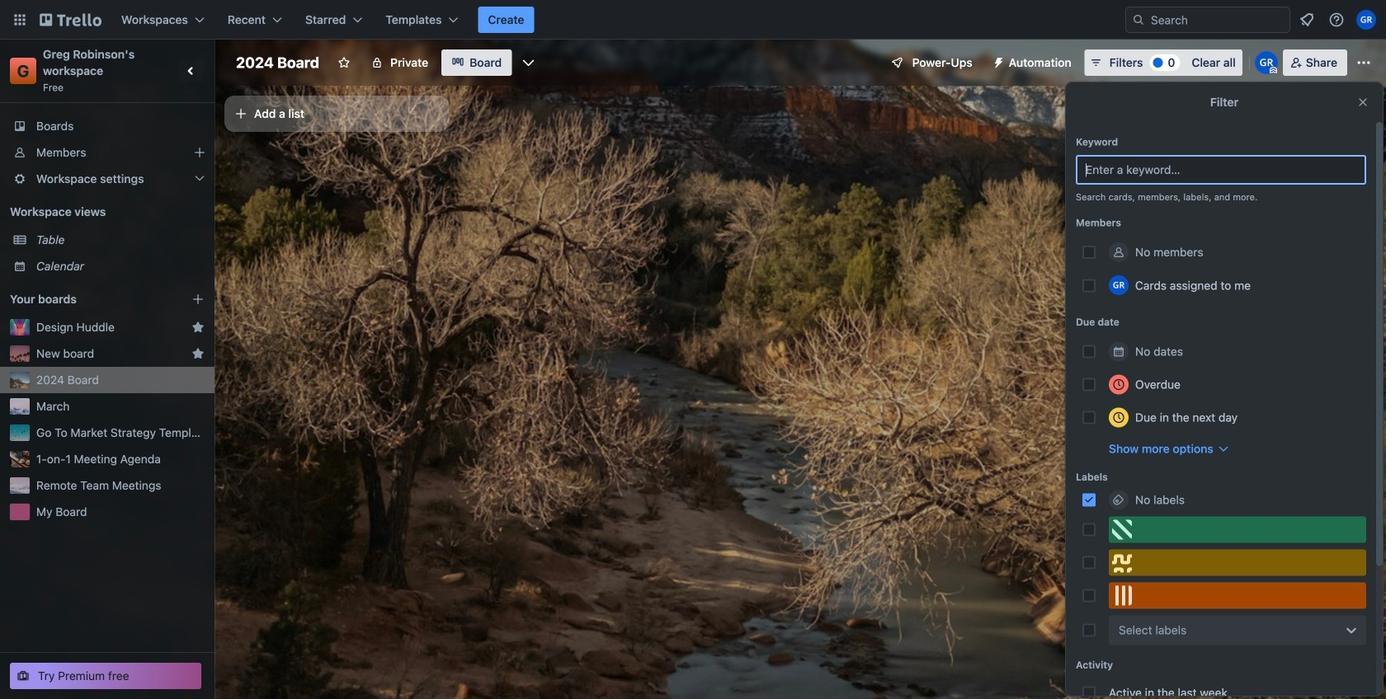 Task type: locate. For each thing, give the bounding box(es) containing it.
1 vertical spatial starred icon image
[[191, 347, 205, 361]]

Enter a keyword… text field
[[1076, 155, 1367, 185]]

greg robinson (gregrobinson96) image
[[1357, 10, 1377, 30]]

1 starred icon image from the top
[[191, 321, 205, 334]]

1 horizontal spatial greg robinson (gregrobinson96) image
[[1255, 51, 1278, 74]]

0 vertical spatial greg robinson (gregrobinson96) image
[[1255, 51, 1278, 74]]

color: yellow, title: none element
[[1109, 550, 1367, 576]]

0 vertical spatial starred icon image
[[191, 321, 205, 334]]

open information menu image
[[1329, 12, 1345, 28]]

greg robinson (gregrobinson96) image
[[1255, 51, 1278, 74], [1109, 276, 1129, 295]]

1 vertical spatial greg robinson (gregrobinson96) image
[[1109, 276, 1129, 295]]

search image
[[1132, 13, 1146, 26]]

back to home image
[[40, 7, 102, 33]]

starred icon image
[[191, 321, 205, 334], [191, 347, 205, 361]]

Search field
[[1146, 8, 1290, 31]]

Board name text field
[[228, 50, 328, 76]]



Task type: vqa. For each thing, say whether or not it's contained in the screenshot.
Search Field
yes



Task type: describe. For each thing, give the bounding box(es) containing it.
0 horizontal spatial greg robinson (gregrobinson96) image
[[1109, 276, 1129, 295]]

this member is an admin of this board. image
[[1270, 67, 1277, 74]]

workspace navigation collapse icon image
[[180, 59, 203, 83]]

2 starred icon image from the top
[[191, 347, 205, 361]]

0 notifications image
[[1297, 10, 1317, 30]]

close popover image
[[1357, 96, 1370, 109]]

customize views image
[[520, 54, 537, 71]]

star or unstar board image
[[338, 56, 351, 69]]

show menu image
[[1356, 54, 1372, 71]]

your boards with 8 items element
[[10, 290, 167, 309]]

color: orange, title: none element
[[1109, 583, 1367, 609]]

sm image
[[986, 50, 1009, 73]]

primary element
[[0, 0, 1386, 40]]

color: green, title: none element
[[1109, 517, 1367, 543]]

add board image
[[191, 293, 205, 306]]



